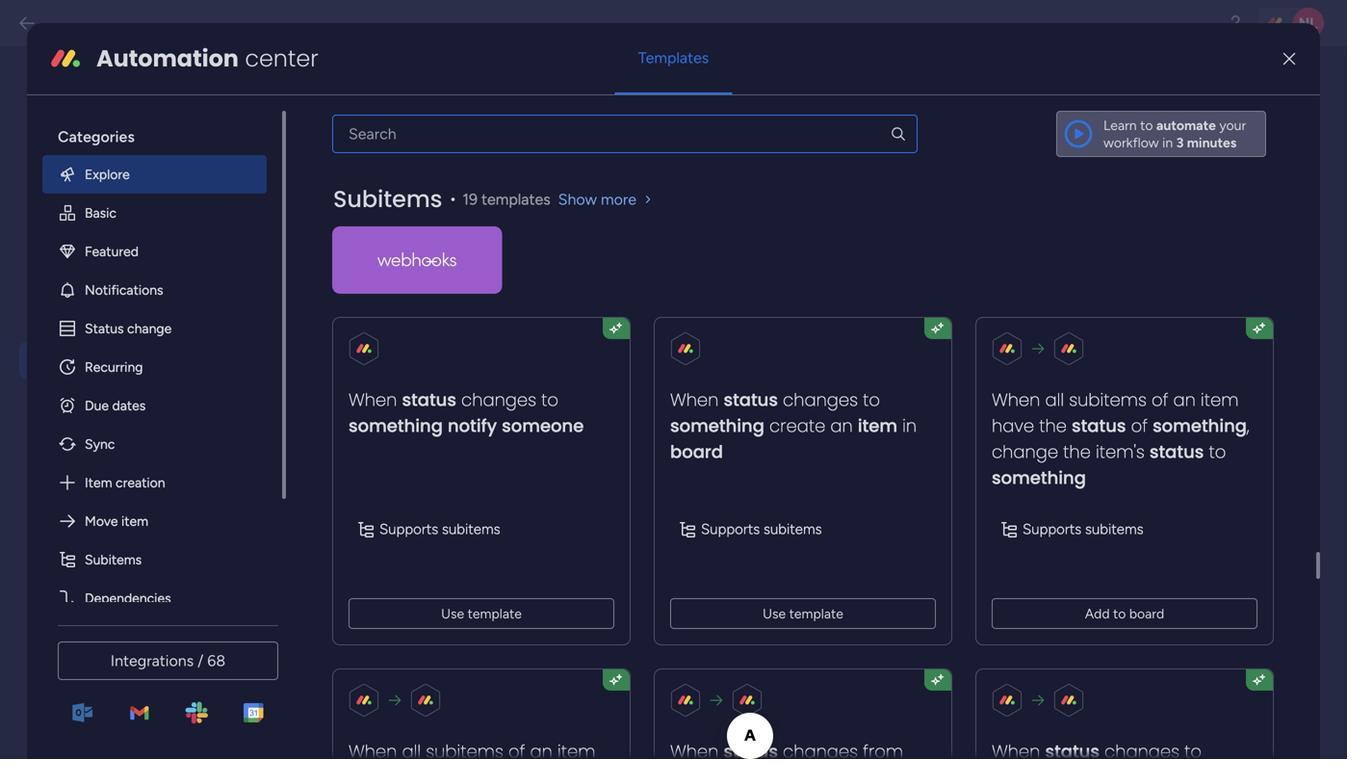 Task type: locate. For each thing, give the bounding box(es) containing it.
creation
[[116, 474, 165, 491]]

an
[[1174, 388, 1196, 412], [831, 414, 853, 438]]

change inside ', change the item's'
[[992, 440, 1059, 464]]

status up "token"
[[402, 388, 457, 412]]

when status changes   to something notify someone
[[349, 388, 584, 438]]

featured
[[85, 243, 139, 259]]

automation  center image
[[50, 43, 81, 74]]

security button
[[19, 299, 243, 337]]

1 vertical spatial change
[[992, 440, 1059, 464]]

1 horizontal spatial board
[[1130, 605, 1165, 622]]

the inside the api documentation can be found at developers.monday.com
[[378, 264, 402, 281]]

2 template from the left
[[790, 605, 844, 622]]

status up the create
[[724, 388, 778, 412]]

learn down automation  center icon
[[34, 123, 69, 141]]

change for , change the item's
[[992, 440, 1059, 464]]

of up "item's"
[[1132, 414, 1148, 438]]

1 horizontal spatial supports
[[701, 521, 760, 538]]

changes inside when status changes   to something create an item in board
[[783, 388, 858, 412]]

1 vertical spatial an
[[831, 414, 853, 438]]

1 horizontal spatial changes
[[783, 388, 858, 412]]

your up minutes
[[1220, 117, 1247, 133]]

1 vertical spatial item
[[858, 414, 898, 438]]

1 horizontal spatial app
[[461, 365, 485, 382]]

68
[[207, 652, 226, 670]]

subitems down 'personal api token'
[[333, 183, 443, 215]]

personal
[[484, 205, 531, 220]]

1 vertical spatial board
[[1130, 605, 1165, 622]]

personal api token
[[320, 140, 443, 158]]

notifications
[[85, 282, 163, 298]]

stats
[[125, 435, 163, 455]]

the up capabilities
[[378, 365, 402, 382]]

status
[[402, 388, 457, 412], [724, 388, 778, 412], [1072, 414, 1127, 438], [1150, 440, 1205, 464]]

0 vertical spatial your
[[1220, 117, 1247, 133]]

0 horizontal spatial monday
[[405, 365, 457, 382]]

your down powerful
[[583, 386, 612, 404]]

1 horizontal spatial use
[[763, 605, 786, 622]]

1 horizontal spatial use template button
[[671, 598, 936, 629]]

when up have at the right bottom of page
[[992, 388, 1041, 412]]

in inside the monday app api gives you powerful capabilities in order to enhance your monday app experience. it's very important to keep your api token secure.
[[454, 386, 466, 404]]

0 horizontal spatial supports subitems
[[380, 521, 501, 538]]

0 vertical spatial board
[[671, 440, 724, 464]]

0 vertical spatial the
[[378, 264, 402, 281]]

automation
[[96, 42, 239, 74]]

1 horizontal spatial template
[[790, 605, 844, 622]]

3
[[1177, 134, 1184, 151]]

board inside when status changes   to something create an item in board
[[671, 440, 724, 464]]

1 changes from the left
[[462, 388, 537, 412]]

can
[[533, 264, 557, 281]]

1 vertical spatial the
[[1040, 414, 1067, 438]]

api v2 token
[[320, 87, 442, 113]]

2 when from the left
[[671, 388, 719, 412]]

api up order
[[489, 365, 511, 382]]

enhance
[[524, 386, 580, 404]]

in
[[1163, 134, 1174, 151], [454, 386, 466, 404], [903, 414, 917, 438]]

1 vertical spatial the
[[378, 365, 402, 382]]

notifications option
[[42, 270, 267, 309]]

someone
[[502, 414, 584, 438]]

explore option
[[42, 155, 267, 193]]

when all subitems of an item have the
[[992, 388, 1239, 438]]

2 supports subitems from the left
[[701, 521, 822, 538]]

are
[[436, 205, 454, 220]]

supports subitems for item
[[701, 521, 822, 538]]

1 the from the top
[[378, 264, 402, 281]]

0 vertical spatial in
[[1163, 134, 1174, 151]]

1 horizontal spatial subitems
[[333, 183, 443, 215]]

the down new
[[378, 264, 402, 281]]

0 horizontal spatial your
[[583, 386, 612, 404]]

None search field
[[332, 114, 918, 153]]

in inside when status changes   to something create an item in board
[[903, 414, 917, 438]]

2 vertical spatial item
[[121, 513, 148, 529]]

2 horizontal spatial when
[[992, 388, 1041, 412]]

permissions
[[72, 604, 163, 625]]

status to something
[[992, 440, 1227, 490]]

the monday app api gives you powerful capabilities in order to enhance your monday app experience. it's very important to keep your api token secure.
[[378, 365, 685, 447]]

0 horizontal spatial app
[[378, 408, 402, 425]]

move item
[[85, 513, 148, 529]]

recurring
[[85, 359, 143, 375]]

the for the api documentation can be found at developers.monday.com
[[378, 264, 402, 281]]

when for when status changes   to something notify someone
[[349, 388, 397, 412]]

app up order
[[461, 365, 485, 382]]

1 template from the left
[[468, 605, 522, 622]]

2 horizontal spatial item
[[1201, 388, 1239, 412]]

subitems
[[1070, 388, 1147, 412], [442, 521, 501, 538], [764, 521, 822, 538], [1086, 521, 1144, 538]]

1 horizontal spatial of
[[1152, 388, 1169, 412]]

1 horizontal spatial use template
[[763, 605, 844, 622]]

to inside when status changes   to something create an item in board
[[863, 388, 881, 412]]

0 vertical spatial an
[[1174, 388, 1196, 412]]

subitems inside option
[[85, 551, 142, 568]]

basic option
[[42, 193, 267, 232]]

when inside when status changes   to something create an item in board
[[671, 388, 719, 412]]

show
[[558, 190, 597, 208]]

tidy up button
[[19, 469, 243, 506]]

0 vertical spatial change
[[127, 320, 172, 336]]

2 the from the top
[[378, 365, 402, 382]]

1 horizontal spatial item
[[858, 414, 898, 438]]

changes for notify
[[462, 388, 537, 412]]

status inside when status changes   to something notify someone
[[402, 388, 457, 412]]

more up explore
[[73, 123, 106, 141]]

directory
[[140, 519, 210, 540]]

the inside the monday app api gives you powerful capabilities in order to enhance your monday app experience. it's very important to keep your api token secure.
[[378, 365, 402, 382]]

0 vertical spatial item
[[1201, 388, 1239, 412]]

secure.
[[443, 430, 490, 447]]

2 vertical spatial your
[[657, 408, 685, 425]]

1 horizontal spatial when
[[671, 388, 719, 412]]

the inside ', change the item's'
[[1064, 440, 1091, 464]]

regenerate button
[[630, 134, 705, 165]]

administration learn more
[[34, 82, 226, 141]]

app down capabilities
[[378, 408, 402, 425]]

2 supports from the left
[[701, 521, 760, 538]]

subitems option
[[42, 540, 267, 579]]

of inside "when all subitems of an item have the"
[[1152, 388, 1169, 412]]

1 vertical spatial monday
[[616, 386, 668, 404]]

1 use template button from the left
[[349, 598, 615, 629]]

in inside 'your workflow in'
[[1163, 134, 1174, 151]]

an up the status of something
[[1174, 388, 1196, 412]]

change inside status change "option"
[[127, 320, 172, 336]]

categories list box
[[42, 111, 286, 617]]

Search for a column type search field
[[332, 114, 918, 153]]

be
[[560, 264, 577, 281]]

you
[[552, 365, 576, 382]]

1 use template from the left
[[441, 605, 522, 622]]

2 horizontal spatial in
[[1163, 134, 1174, 151]]

learn up workflow
[[1104, 117, 1137, 133]]

0 vertical spatial of
[[1152, 388, 1169, 412]]

change
[[127, 320, 172, 336], [992, 440, 1059, 464]]

noah lott image
[[1294, 8, 1325, 39]]

2 horizontal spatial supports subitems
[[1023, 521, 1144, 538]]

of up the status of something
[[1152, 388, 1169, 412]]

when inside when status changes   to something notify someone
[[349, 388, 397, 412]]

1 horizontal spatial an
[[1174, 388, 1196, 412]]

supports for status
[[1023, 521, 1082, 538]]

1 vertical spatial your
[[583, 386, 612, 404]]

api button
[[19, 342, 243, 379]]

general button
[[19, 172, 243, 210]]

3 when from the left
[[992, 388, 1041, 412]]

api down status
[[72, 350, 98, 370]]

1 horizontal spatial more
[[601, 190, 637, 208]]

subitems down content
[[85, 551, 142, 568]]

featured option
[[42, 232, 267, 270]]

changes
[[462, 388, 537, 412], [783, 388, 858, 412]]

0 horizontal spatial an
[[831, 414, 853, 438]]

developers.monday.com
[[378, 285, 535, 303]]

subitems
[[333, 183, 443, 215], [85, 551, 142, 568]]

api left v2
[[320, 87, 352, 113]]

use
[[441, 605, 465, 622], [763, 605, 786, 622]]

1 when from the left
[[349, 388, 397, 412]]

0 horizontal spatial item
[[121, 513, 148, 529]]

status inside status to something
[[1150, 440, 1205, 464]]

tokens
[[557, 205, 594, 220]]

something
[[349, 414, 443, 438], [671, 414, 765, 438], [1153, 414, 1248, 438], [992, 466, 1087, 490]]

supports for item
[[701, 521, 760, 538]]

move
[[85, 513, 118, 529]]

users button
[[19, 257, 243, 294]]

the down the all
[[1040, 414, 1067, 438]]

,
[[1248, 414, 1250, 438]]

monday up capabilities
[[405, 365, 457, 382]]

notify
[[448, 414, 497, 438]]

0 horizontal spatial changes
[[462, 388, 537, 412]]

0 horizontal spatial template
[[468, 605, 522, 622]]

2 horizontal spatial supports
[[1023, 521, 1082, 538]]

1 horizontal spatial supports subitems
[[701, 521, 822, 538]]

2 use from the left
[[763, 605, 786, 622]]

1 horizontal spatial change
[[992, 440, 1059, 464]]

when inside "when all subitems of an item have the"
[[992, 388, 1041, 412]]

an right the create
[[831, 414, 853, 438]]

0 horizontal spatial change
[[127, 320, 172, 336]]

1 vertical spatial subitems
[[85, 551, 142, 568]]

1 use from the left
[[441, 605, 465, 622]]

when
[[349, 388, 397, 412], [671, 388, 719, 412], [992, 388, 1041, 412]]

1 vertical spatial of
[[1132, 414, 1148, 438]]

cross account copier
[[71, 646, 183, 693]]

more inside the show more link
[[601, 190, 637, 208]]

subitems for item
[[764, 521, 822, 538]]

0 horizontal spatial use template
[[441, 605, 522, 622]]

1 horizontal spatial monday
[[616, 386, 668, 404]]

0 horizontal spatial subitems
[[85, 551, 142, 568]]

token for api v2 token
[[386, 87, 442, 113]]

2 use template from the left
[[763, 605, 844, 622]]

3 supports subitems from the left
[[1023, 521, 1144, 538]]

to
[[1141, 117, 1154, 133], [507, 386, 521, 404], [542, 388, 559, 412], [863, 388, 881, 412], [604, 408, 618, 425], [1210, 440, 1227, 464], [1114, 605, 1127, 622]]

item's
[[1096, 440, 1145, 464]]

3 supports from the left
[[1023, 521, 1082, 538]]

1 supports subitems from the left
[[380, 521, 501, 538]]

apps
[[72, 562, 112, 582]]

0 vertical spatial app
[[461, 365, 485, 382]]

supports for someone
[[380, 521, 439, 538]]

changes for create
[[783, 388, 858, 412]]

api left "token"
[[378, 430, 400, 447]]

0 vertical spatial more
[[73, 123, 106, 141]]

to inside status to something
[[1210, 440, 1227, 464]]

administration
[[34, 82, 226, 117]]

1 supports from the left
[[380, 521, 439, 538]]

more right 'show'
[[601, 190, 637, 208]]

back to workspace image
[[17, 13, 37, 33]]

capabilities
[[378, 386, 451, 404]]

when right the keep
[[671, 388, 719, 412]]

when left experience.
[[349, 388, 397, 412]]

status up "item's"
[[1072, 414, 1127, 438]]

0 horizontal spatial learn
[[34, 123, 69, 141]]

2 use template button from the left
[[671, 598, 936, 629]]

2 horizontal spatial your
[[1220, 117, 1247, 133]]

security
[[72, 307, 136, 328]]

monday up the keep
[[616, 386, 668, 404]]

an inside when status changes   to something create an item in board
[[831, 414, 853, 438]]

0 horizontal spatial use
[[441, 605, 465, 622]]

0 horizontal spatial of
[[1132, 414, 1148, 438]]

0 vertical spatial monday
[[405, 365, 457, 382]]

up
[[109, 477, 131, 498]]

2 vertical spatial in
[[903, 414, 917, 438]]

copier
[[71, 672, 120, 693]]

use template button
[[349, 598, 615, 629], [671, 598, 936, 629]]

changes inside when status changes   to something notify someone
[[462, 388, 537, 412]]

due dates option
[[42, 386, 267, 425]]

0 horizontal spatial supports
[[380, 521, 439, 538]]

integrations
[[111, 652, 194, 670]]

keep
[[622, 408, 653, 425]]

api up developers.monday.com on the top of page
[[405, 264, 427, 281]]

automate
[[1157, 117, 1217, 133]]

change down have at the right bottom of page
[[992, 440, 1059, 464]]

change up api "button"
[[127, 320, 172, 336]]

1 vertical spatial in
[[454, 386, 466, 404]]

token up there
[[405, 140, 443, 158]]

1 horizontal spatial your
[[657, 408, 685, 425]]

status
[[85, 320, 124, 336]]

there
[[404, 205, 433, 220]]

0 horizontal spatial when
[[349, 388, 397, 412]]

due
[[85, 397, 109, 414]]

1 vertical spatial token
[[405, 140, 443, 158]]

supports subitems
[[380, 521, 501, 538], [701, 521, 822, 538], [1023, 521, 1144, 538]]

3 minutes
[[1177, 134, 1237, 151]]

2 changes from the left
[[783, 388, 858, 412]]

the right in
[[333, 205, 352, 220]]

0 horizontal spatial use template button
[[349, 598, 615, 629]]

0 horizontal spatial in
[[454, 386, 466, 404]]

api right personal in the top of the page
[[379, 140, 401, 158]]

change for status change
[[127, 320, 172, 336]]

the left "item's"
[[1064, 440, 1091, 464]]

users
[[72, 265, 116, 286]]

learn to automate
[[1104, 117, 1217, 133]]

board
[[671, 440, 724, 464], [1130, 605, 1165, 622]]

token right v2
[[386, 87, 442, 113]]

2 vertical spatial the
[[1064, 440, 1091, 464]]

dependencies option
[[42, 579, 267, 617]]

integrations / 68 button
[[58, 642, 278, 680]]

very
[[506, 408, 534, 425]]

use for item
[[763, 605, 786, 622]]

1 vertical spatial more
[[601, 190, 637, 208]]

0 vertical spatial token
[[386, 87, 442, 113]]

recurring option
[[42, 348, 267, 386]]

api inside the api documentation can be found at developers.monday.com
[[405, 264, 427, 281]]

due dates
[[85, 397, 146, 414]]

status down the status of something
[[1150, 440, 1205, 464]]

1 horizontal spatial learn
[[1104, 117, 1137, 133]]

center
[[245, 42, 319, 74]]

1 horizontal spatial in
[[903, 414, 917, 438]]

0 horizontal spatial more
[[73, 123, 106, 141]]

0 horizontal spatial board
[[671, 440, 724, 464]]

your right the keep
[[657, 408, 685, 425]]



Task type: describe. For each thing, give the bounding box(es) containing it.
subitems inside "when all subitems of an item have the"
[[1070, 388, 1147, 412]]

learn more link
[[34, 121, 243, 143]]

an inside "when all subitems of an item have the"
[[1174, 388, 1196, 412]]

learn inside administration learn more
[[34, 123, 69, 141]]

categories
[[58, 127, 135, 146]]

, change the item's
[[992, 414, 1250, 464]]

more inside administration learn more
[[73, 123, 106, 141]]

0 vertical spatial the
[[333, 205, 352, 220]]

content
[[72, 519, 136, 540]]

billing button
[[19, 384, 243, 422]]

basic
[[85, 204, 117, 221]]

automation center
[[96, 42, 319, 74]]

found
[[580, 264, 618, 281]]

use template for someone
[[441, 605, 522, 622]]

v2
[[357, 87, 380, 113]]

use template for item
[[763, 605, 844, 622]]

item
[[85, 474, 112, 491]]

something inside when status changes   to something create an item in board
[[671, 414, 765, 438]]

content directory
[[72, 519, 210, 540]]

content directory button
[[19, 511, 243, 549]]

cross
[[71, 646, 116, 667]]

status change option
[[42, 309, 267, 348]]

in for when status changes   to something create an item in board
[[903, 414, 917, 438]]

use for someone
[[441, 605, 465, 622]]

general
[[72, 180, 132, 201]]

cross account copier button
[[19, 638, 243, 702]]

api right new
[[382, 205, 401, 220]]

subitems for status
[[1086, 521, 1144, 538]]

workflow
[[1104, 134, 1160, 151]]

token
[[403, 430, 440, 447]]

dependencies
[[85, 590, 171, 606]]

something inside when status changes   to something notify someone
[[349, 414, 443, 438]]

1 vertical spatial app
[[378, 408, 402, 425]]

to inside when status changes   to something notify someone
[[542, 388, 559, 412]]

usage stats button
[[19, 426, 243, 464]]

help image
[[1226, 13, 1246, 33]]

template for someone
[[468, 605, 522, 622]]

item inside "when all subitems of an item have the"
[[1201, 388, 1239, 412]]

template for item
[[790, 605, 844, 622]]

billing
[[72, 392, 117, 413]]

gives
[[514, 365, 548, 382]]

your workflow in
[[1104, 117, 1247, 151]]

when status changes   to something create an item in board
[[671, 388, 917, 464]]

the api documentation can be found at developers.monday.com
[[378, 264, 635, 303]]

the inside "when all subitems of an item have the"
[[1040, 414, 1067, 438]]

dates
[[112, 397, 146, 414]]

account
[[120, 646, 183, 667]]

at
[[622, 264, 635, 281]]

status inside when status changes   to something create an item in board
[[724, 388, 778, 412]]

move item option
[[42, 502, 267, 540]]

developers.monday.com link
[[378, 285, 535, 303]]

something inside status to something
[[992, 466, 1087, 490]]

status change
[[85, 320, 172, 336]]

categories heading
[[42, 111, 267, 155]]

use template button for item
[[671, 598, 936, 629]]

documentation
[[431, 264, 530, 281]]

new
[[355, 205, 378, 220]]

show more
[[558, 190, 637, 208]]

sync option
[[42, 425, 267, 463]]

19 templates
[[463, 190, 551, 208]]

show more link
[[558, 190, 656, 209]]

experience.
[[406, 408, 480, 425]]

order
[[469, 386, 504, 404]]

in for the monday app api gives you powerful capabilities in order to enhance your monday app experience. it's very important to keep your api token secure.
[[454, 386, 466, 404]]

tidy up
[[72, 477, 131, 498]]

integrations / 68
[[111, 652, 226, 670]]

powerful
[[579, 365, 636, 382]]

item creation
[[85, 474, 165, 491]]

add
[[1086, 605, 1110, 622]]

permissions button
[[19, 596, 243, 633]]

when for when all subitems of an item have the
[[992, 388, 1041, 412]]

create
[[770, 414, 826, 438]]

sync
[[85, 436, 115, 452]]

search image
[[890, 125, 908, 142]]

status of something
[[1072, 414, 1248, 438]]

add to board
[[1086, 605, 1165, 622]]

only
[[457, 205, 481, 220]]

it's
[[483, 408, 502, 425]]

all
[[1046, 388, 1065, 412]]

api left tokens
[[534, 205, 554, 220]]

board inside button
[[1130, 605, 1165, 622]]

personal
[[320, 140, 375, 158]]

customization
[[72, 223, 184, 243]]

when for when status changes   to something create an item in board
[[671, 388, 719, 412]]

/
[[198, 652, 204, 670]]

regenerate
[[638, 142, 698, 156]]

to inside button
[[1114, 605, 1127, 622]]

item creation option
[[42, 463, 267, 502]]

apps button
[[19, 553, 243, 591]]

your inside 'your workflow in'
[[1220, 117, 1247, 133]]

in the new api there are only personal api tokens
[[320, 205, 594, 220]]

item inside when status changes   to something create an item in board
[[858, 414, 898, 438]]

item inside option
[[121, 513, 148, 529]]

api inside "button"
[[72, 350, 98, 370]]

supports subitems for someone
[[380, 521, 501, 538]]

19
[[463, 190, 478, 208]]

token for personal api token
[[405, 140, 443, 158]]

supports subitems for status
[[1023, 521, 1144, 538]]

usage
[[72, 435, 121, 455]]

minutes
[[1188, 134, 1237, 151]]

tidy
[[72, 477, 104, 498]]

explore
[[85, 166, 130, 182]]

the for the monday app api gives you powerful capabilities in order to enhance your monday app experience. it's very important to keep your api token secure.
[[378, 365, 402, 382]]

use template button for someone
[[349, 598, 615, 629]]

subitems for someone
[[442, 521, 501, 538]]

0 vertical spatial subitems
[[333, 183, 443, 215]]



Task type: vqa. For each thing, say whether or not it's contained in the screenshot.
the bottommost get
no



